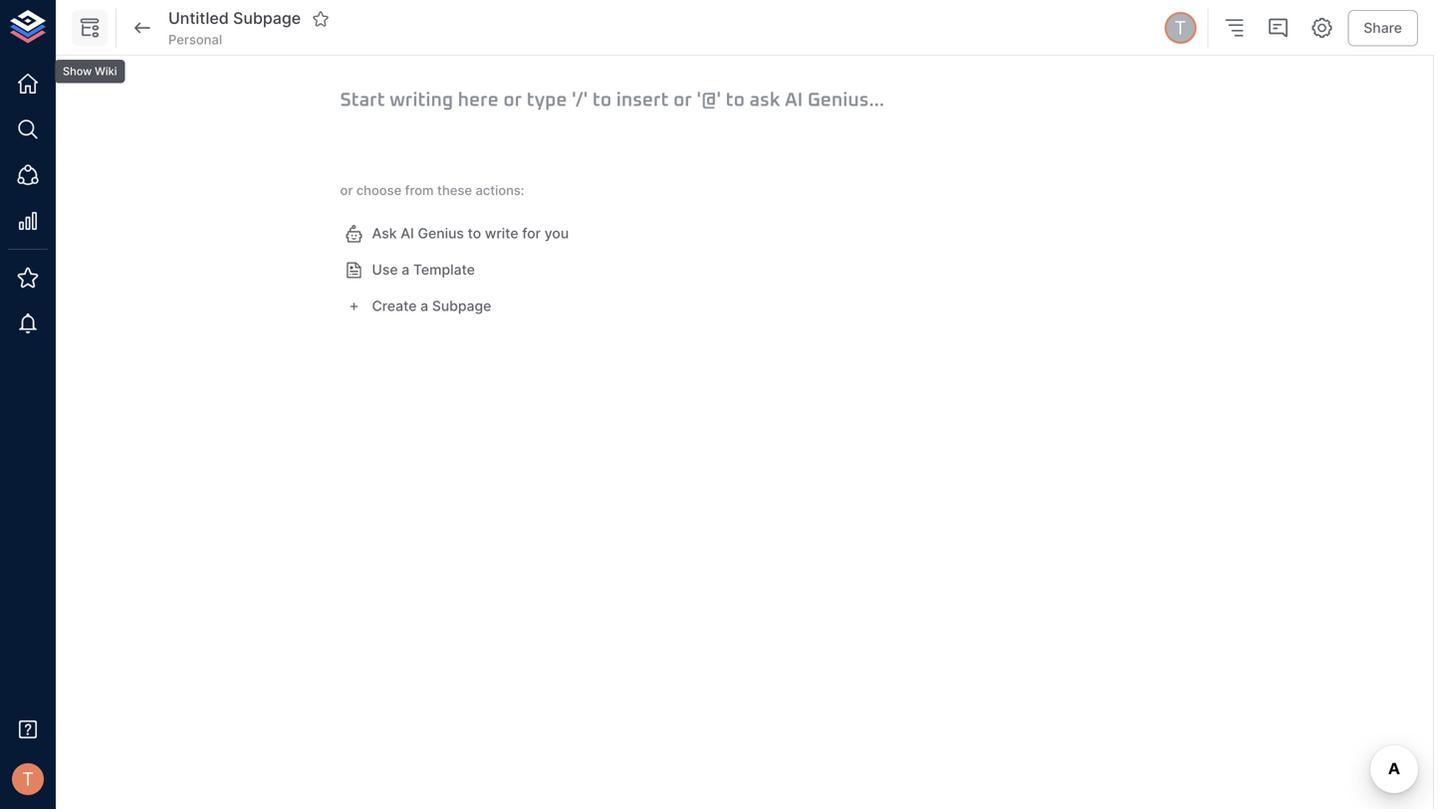 Task type: vqa. For each thing, say whether or not it's contained in the screenshot.
t to the right
yes



Task type: describe. For each thing, give the bounding box(es) containing it.
subpage inside button
[[432, 298, 491, 315]]

these
[[437, 183, 472, 198]]

0 vertical spatial t button
[[1162, 9, 1200, 47]]

for
[[522, 225, 541, 242]]

you
[[545, 225, 569, 242]]

show
[[63, 65, 92, 78]]

untitled
[[168, 9, 229, 28]]

ai
[[401, 225, 414, 242]]

show wiki image
[[78, 16, 102, 40]]

genius
[[418, 225, 464, 242]]

go back image
[[130, 16, 154, 40]]

share button
[[1348, 10, 1418, 46]]

use a template
[[372, 262, 475, 279]]

ask ai genius to write for you button
[[340, 216, 577, 252]]

t for the top t button
[[1175, 17, 1186, 39]]

actions:
[[476, 183, 525, 198]]

favorite image
[[312, 10, 330, 28]]

template
[[413, 262, 475, 279]]

choose
[[356, 183, 402, 198]]

a for create
[[421, 298, 428, 315]]

from
[[405, 183, 434, 198]]

show wiki
[[63, 65, 117, 78]]

0 horizontal spatial subpage
[[233, 9, 301, 28]]

create a subpage button
[[340, 288, 499, 325]]

create
[[372, 298, 417, 315]]



Task type: locate. For each thing, give the bounding box(es) containing it.
share
[[1364, 19, 1403, 36]]

show wiki tooltip
[[53, 46, 127, 85]]

a
[[402, 262, 410, 279], [421, 298, 428, 315]]

0 vertical spatial subpage
[[233, 9, 301, 28]]

settings image
[[1310, 16, 1334, 40]]

1 vertical spatial subpage
[[432, 298, 491, 315]]

1 horizontal spatial subpage
[[432, 298, 491, 315]]

wiki
[[95, 65, 117, 78]]

ask
[[372, 225, 397, 242]]

0 horizontal spatial t button
[[6, 758, 50, 802]]

use
[[372, 262, 398, 279]]

personal link
[[168, 31, 222, 49]]

1 horizontal spatial t
[[1175, 17, 1186, 39]]

write
[[485, 225, 519, 242]]

or choose from these actions:
[[340, 183, 525, 198]]

t for t button to the bottom
[[22, 769, 34, 791]]

subpage
[[233, 9, 301, 28], [432, 298, 491, 315]]

1 horizontal spatial a
[[421, 298, 428, 315]]

ask ai genius to write for you
[[372, 225, 569, 242]]

comments image
[[1266, 16, 1290, 40]]

a for use
[[402, 262, 410, 279]]

subpage left the favorite icon
[[233, 9, 301, 28]]

1 vertical spatial t
[[22, 769, 34, 791]]

0 horizontal spatial a
[[402, 262, 410, 279]]

or
[[340, 183, 353, 198]]

t
[[1175, 17, 1186, 39], [22, 769, 34, 791]]

to
[[468, 225, 481, 242]]

subpage down template
[[432, 298, 491, 315]]

t button
[[1162, 9, 1200, 47], [6, 758, 50, 802]]

a right use at left top
[[402, 262, 410, 279]]

untitled subpage
[[168, 9, 301, 28]]

0 vertical spatial a
[[402, 262, 410, 279]]

1 vertical spatial t button
[[6, 758, 50, 802]]

use a template button
[[340, 252, 483, 288]]

0 vertical spatial t
[[1175, 17, 1186, 39]]

1 horizontal spatial t button
[[1162, 9, 1200, 47]]

table of contents image
[[1222, 16, 1246, 40]]

a inside use a template button
[[402, 262, 410, 279]]

0 horizontal spatial t
[[22, 769, 34, 791]]

a right create
[[421, 298, 428, 315]]

personal
[[168, 32, 222, 47]]

1 vertical spatial a
[[421, 298, 428, 315]]

a inside create a subpage button
[[421, 298, 428, 315]]

create a subpage
[[372, 298, 491, 315]]



